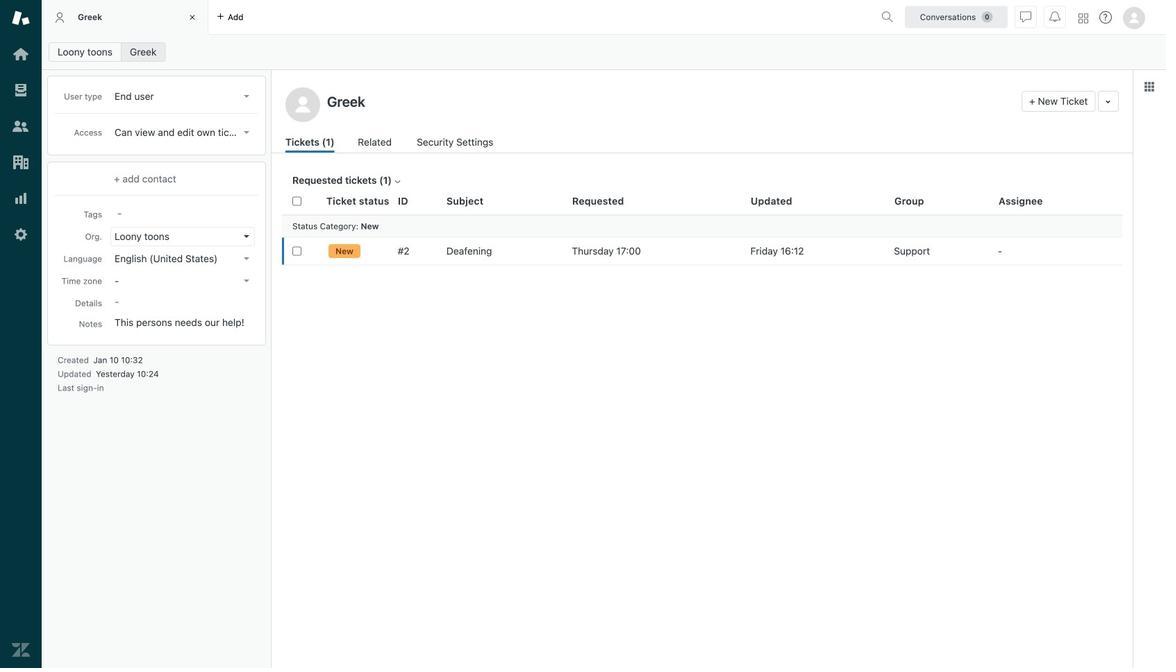 Task type: locate. For each thing, give the bounding box(es) containing it.
Select All Tickets checkbox
[[292, 197, 301, 206]]

0 vertical spatial arrow down image
[[244, 131, 249, 134]]

1 vertical spatial arrow down image
[[244, 235, 249, 238]]

1 arrow down image from the top
[[244, 95, 249, 98]]

customers image
[[12, 117, 30, 135]]

grid
[[272, 188, 1133, 669]]

2 vertical spatial arrow down image
[[244, 280, 249, 283]]

reporting image
[[12, 190, 30, 208]]

arrow down image
[[244, 131, 249, 134], [244, 235, 249, 238], [244, 280, 249, 283]]

tab
[[42, 0, 208, 35]]

1 vertical spatial arrow down image
[[244, 258, 249, 260]]

None checkbox
[[292, 247, 301, 256]]

0 vertical spatial arrow down image
[[244, 95, 249, 98]]

None text field
[[323, 91, 1016, 112]]

arrow down image
[[244, 95, 249, 98], [244, 258, 249, 260]]

2 arrow down image from the top
[[244, 258, 249, 260]]

1 arrow down image from the top
[[244, 131, 249, 134]]



Task type: vqa. For each thing, say whether or not it's contained in the screenshot.
Close icon
yes



Task type: describe. For each thing, give the bounding box(es) containing it.
apps image
[[1144, 81, 1155, 92]]

get help image
[[1099, 11, 1112, 24]]

button displays agent's chat status as invisible. image
[[1020, 11, 1031, 23]]

2 arrow down image from the top
[[244, 235, 249, 238]]

zendesk products image
[[1079, 14, 1088, 23]]

organizations image
[[12, 153, 30, 172]]

views image
[[12, 81, 30, 99]]

zendesk image
[[12, 642, 30, 660]]

notifications image
[[1049, 11, 1060, 23]]

secondary element
[[42, 38, 1166, 66]]

get started image
[[12, 45, 30, 63]]

zendesk support image
[[12, 9, 30, 27]]

close image
[[185, 10, 199, 24]]

admin image
[[12, 226, 30, 244]]

main element
[[0, 0, 42, 669]]

3 arrow down image from the top
[[244, 280, 249, 283]]

- field
[[112, 206, 255, 221]]

tabs tab list
[[42, 0, 876, 35]]



